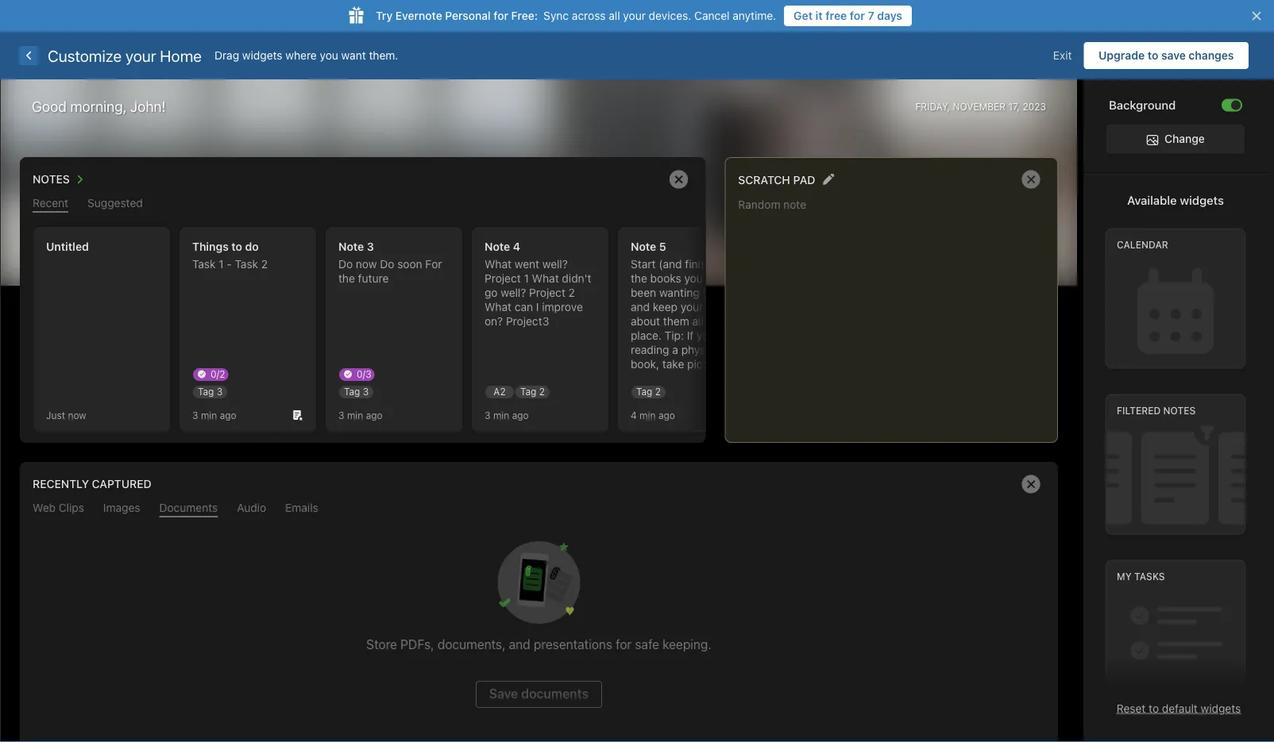 Task type: locate. For each thing, give the bounding box(es) containing it.
your
[[623, 9, 646, 22], [125, 46, 156, 65]]

get it free for 7 days
[[794, 9, 902, 22]]

widgets right available
[[1180, 193, 1224, 207]]

your left home on the top
[[125, 46, 156, 65]]

get it free for 7 days button
[[784, 6, 912, 26]]

evernote
[[395, 9, 442, 22]]

upgrade
[[1099, 49, 1145, 62]]

0 vertical spatial widgets
[[242, 49, 282, 62]]

0 vertical spatial to
[[1148, 49, 1158, 62]]

you
[[320, 49, 338, 62]]

across
[[572, 9, 606, 22]]

morning,
[[70, 98, 127, 115]]

1 vertical spatial widgets
[[1180, 193, 1224, 207]]

upgrade to save changes button
[[1084, 42, 1249, 69]]

scratch pad button
[[738, 169, 815, 190]]

home
[[160, 46, 202, 65]]

it
[[816, 9, 823, 22]]

your right all
[[623, 9, 646, 22]]

for left free: on the top left of the page
[[494, 9, 508, 22]]

remove image
[[663, 164, 695, 195], [1015, 164, 1047, 195], [1015, 469, 1047, 500]]

reset to default widgets button
[[1117, 702, 1241, 715]]

try evernote personal for free: sync across all your devices. cancel anytime.
[[376, 9, 776, 22]]

to right reset
[[1149, 702, 1159, 715]]

to
[[1148, 49, 1158, 62], [1149, 702, 1159, 715]]

widgets right default
[[1201, 702, 1241, 715]]

1 for from the left
[[494, 9, 508, 22]]

for
[[494, 9, 508, 22], [850, 9, 865, 22]]

for inside button
[[850, 9, 865, 22]]

0 horizontal spatial for
[[494, 9, 508, 22]]

2 for from the left
[[850, 9, 865, 22]]

widgets
[[242, 49, 282, 62], [1180, 193, 1224, 207], [1201, 702, 1241, 715]]

pad
[[793, 173, 815, 187]]

exit button
[[1041, 42, 1084, 69]]

good morning, john!
[[32, 98, 166, 115]]

my
[[1117, 571, 1132, 582]]

customize
[[48, 46, 122, 65]]

background
[[1109, 98, 1176, 112]]

2 vertical spatial widgets
[[1201, 702, 1241, 715]]

1 vertical spatial to
[[1149, 702, 1159, 715]]

0 horizontal spatial your
[[125, 46, 156, 65]]

filtered
[[1117, 405, 1161, 416]]

calendar
[[1117, 239, 1168, 250]]

17,
[[1008, 101, 1020, 112]]

to left save
[[1148, 49, 1158, 62]]

for for free:
[[494, 9, 508, 22]]

friday, november 17, 2023
[[915, 101, 1046, 112]]

widgets right drag
[[242, 49, 282, 62]]

to inside button
[[1148, 49, 1158, 62]]

2023
[[1023, 101, 1046, 112]]

notes
[[1163, 405, 1196, 416]]

scratch
[[738, 173, 790, 187]]

scratch pad
[[738, 173, 815, 187]]

november
[[953, 101, 1006, 112]]

exit
[[1053, 49, 1072, 62]]

for left 7
[[850, 9, 865, 22]]

customize your home
[[48, 46, 202, 65]]

reset to default widgets
[[1117, 702, 1241, 715]]

1 horizontal spatial for
[[850, 9, 865, 22]]

where
[[285, 49, 317, 62]]

them.
[[369, 49, 398, 62]]

0 vertical spatial your
[[623, 9, 646, 22]]



Task type: describe. For each thing, give the bounding box(es) containing it.
personal
[[445, 9, 491, 22]]

anytime.
[[733, 9, 776, 22]]

1 horizontal spatial your
[[623, 9, 646, 22]]

save
[[1161, 49, 1186, 62]]

for for 7
[[850, 9, 865, 22]]

to for reset
[[1149, 702, 1159, 715]]

days
[[877, 9, 902, 22]]

devices.
[[649, 9, 691, 22]]

tasks
[[1134, 571, 1165, 582]]

drag
[[214, 49, 239, 62]]

available widgets
[[1127, 193, 1224, 207]]

free:
[[511, 9, 538, 22]]

default
[[1162, 702, 1198, 715]]

drag widgets where you want them.
[[214, 49, 398, 62]]

john!
[[130, 98, 166, 115]]

try
[[376, 9, 393, 22]]

widgets for available
[[1180, 193, 1224, 207]]

change
[[1165, 132, 1205, 145]]

upgrade to save changes
[[1099, 49, 1234, 62]]

widgets for drag
[[242, 49, 282, 62]]

free
[[826, 9, 847, 22]]

background image
[[1231, 100, 1241, 110]]

filtered notes
[[1117, 405, 1196, 416]]

to for upgrade
[[1148, 49, 1158, 62]]

my tasks
[[1117, 571, 1165, 582]]

want
[[341, 49, 366, 62]]

changes
[[1189, 49, 1234, 62]]

sync
[[543, 9, 569, 22]]

1 vertical spatial your
[[125, 46, 156, 65]]

reset
[[1117, 702, 1146, 715]]

cancel
[[694, 9, 730, 22]]

get
[[794, 9, 813, 22]]

good
[[32, 98, 67, 115]]

all
[[609, 9, 620, 22]]

7
[[868, 9, 874, 22]]

available
[[1127, 193, 1177, 207]]

edit widget title image
[[823, 173, 835, 185]]

change button
[[1107, 125, 1245, 154]]

friday,
[[915, 101, 950, 112]]



Task type: vqa. For each thing, say whether or not it's contained in the screenshot.
start writing… text box
no



